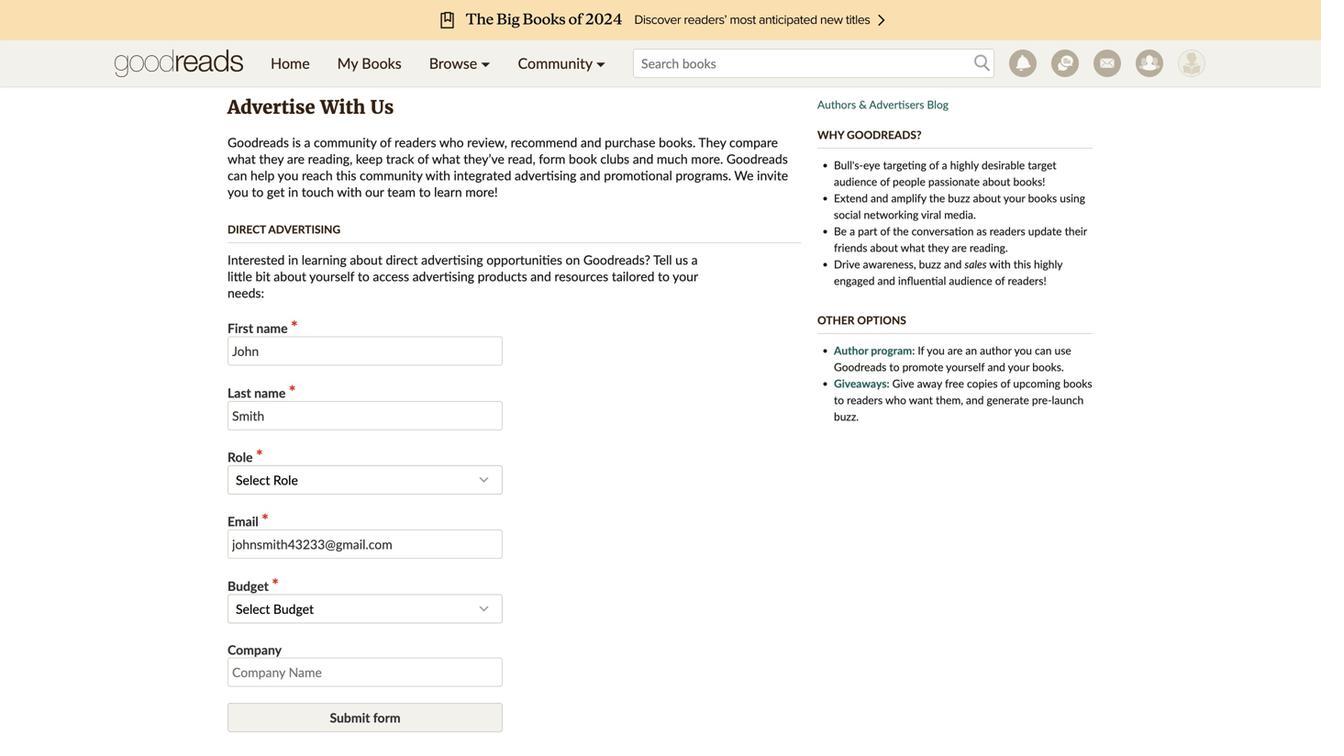 Task type: describe. For each thing, give the bounding box(es) containing it.
* for budget *
[[272, 574, 279, 594]]

1 vertical spatial community
[[360, 167, 423, 183]]

free
[[945, 377, 964, 390]]

reach
[[302, 167, 333, 183]]

Search for books to add to your shelves search field
[[633, 49, 995, 78]]

their
[[1065, 224, 1087, 238]]

you right if
[[927, 344, 945, 357]]

audience inside with this highly engaged and influential audience of readers!
[[949, 274, 993, 287]]

sales
[[965, 257, 987, 271]]

drive awareness, buzz and sales
[[834, 257, 987, 271]]

generate
[[987, 393, 1030, 407]]

promote
[[903, 360, 944, 373]]

a right the 'be'
[[850, 224, 855, 238]]

bull's-
[[834, 158, 864, 172]]

drive
[[834, 257, 860, 271]]

other
[[818, 313, 855, 327]]

john smith image
[[1178, 50, 1206, 77]]

to inside if you are an author you can use goodreads to promote yourself and your books.
[[890, 360, 900, 373]]

and up book
[[581, 134, 602, 150]]

get
[[267, 184, 285, 200]]

highly inside with this highly engaged and influential audience of readers!
[[1034, 257, 1063, 271]]

program:
[[871, 344, 915, 357]]

to inside "give away free copies of upcoming books to readers who want them, and generate pre-launch buzz."
[[834, 393, 844, 407]]

your inside if you are an author you can use goodreads to promote yourself and your books.
[[1008, 360, 1030, 373]]

home
[[271, 54, 310, 72]]

this inside goodreads is a community of readers who review, recommend and purchase books.     they compare what they are reading, keep track of what they've read, form book clubs and much more.     goodreads can help you reach this community with integrated advertising and promotional programs.     we invite you to get in touch with our team to learn more!
[[336, 167, 356, 183]]

and up the promotional
[[633, 151, 654, 167]]

our
[[365, 184, 384, 200]]

interested
[[228, 252, 285, 268]]

reading,
[[308, 151, 353, 167]]

desirable
[[982, 158, 1025, 172]]

copies
[[967, 377, 998, 390]]

and down book
[[580, 167, 601, 183]]

and inside 'bull's-eye targeting of a highly desirable target audience of people passionate about books! extend and amplify the buzz about your books using social networking viral media. be a part of the conversation as readers update their friends about what they are reading.'
[[871, 191, 889, 205]]

products
[[478, 268, 527, 284]]

First name text field
[[228, 336, 503, 366]]

0 vertical spatial the
[[930, 191, 945, 205]]

readers!
[[1008, 274, 1047, 287]]

much
[[657, 151, 688, 167]]

company
[[228, 642, 282, 657]]

media.
[[944, 208, 976, 221]]

update
[[1029, 224, 1062, 238]]

us
[[676, 252, 688, 268]]

authors & advertisers blog link
[[818, 98, 949, 111]]

advertising inside goodreads is a community of readers who review, recommend and purchase books.     they compare what they are reading, keep track of what they've read, form book clubs and much more.     goodreads can help you reach this community with integrated advertising and promotional programs.     we invite you to get in touch with our team to learn more!
[[515, 167, 577, 183]]

review,
[[467, 134, 507, 150]]

networking
[[864, 208, 919, 221]]

give
[[893, 377, 915, 390]]

authors
[[818, 98, 856, 111]]

my
[[337, 54, 358, 72]]

buzz inside 'bull's-eye targeting of a highly desirable target audience of people passionate about books! extend and amplify the buzz about your books using social networking viral media. be a part of the conversation as readers update their friends about what they are reading.'
[[948, 191, 971, 205]]

give away free copies of upcoming books to readers who want them, and generate pre-launch buzz.
[[834, 377, 1093, 423]]

&
[[859, 98, 867, 111]]

and inside "give away free copies of upcoming books to readers who want them, and generate pre-launch buzz."
[[966, 393, 984, 407]]

tell
[[653, 252, 672, 268]]

engaged
[[834, 274, 875, 287]]

books. inside goodreads is a community of readers who review, recommend and purchase books.     they compare what they are reading, keep track of what they've read, form book clubs and much more.     goodreads can help you reach this community with integrated advertising and promotional programs.     we invite you to get in touch with our team to learn more!
[[659, 134, 696, 150]]

email *
[[228, 510, 269, 530]]

email
[[228, 514, 259, 529]]

other options
[[818, 313, 906, 327]]

passionate
[[929, 175, 980, 188]]

about up awareness,
[[870, 241, 898, 254]]

advertising
[[268, 223, 341, 236]]

they
[[699, 134, 726, 150]]

form
[[539, 151, 566, 167]]

goodreads? inside the interested in learning about direct advertising opportunities on goodreads? tell us a little bit about yourself to access advertising products and resources tailored to your needs:
[[584, 252, 651, 268]]

about up media.
[[973, 191, 1001, 205]]

menu containing home
[[257, 40, 619, 86]]

they've
[[464, 151, 505, 167]]

learning
[[302, 252, 347, 268]]

of inside with this highly engaged and influential audience of readers!
[[995, 274, 1005, 287]]

home link
[[257, 40, 324, 86]]

needs:
[[228, 285, 264, 301]]

awareness,
[[863, 257, 916, 271]]

an
[[966, 344, 977, 357]]

advertise
[[228, 96, 315, 119]]

if
[[918, 344, 925, 357]]

browse ▾ button
[[415, 40, 504, 86]]

to left access
[[358, 268, 370, 284]]

use
[[1055, 344, 1072, 357]]

books
[[362, 54, 402, 72]]

* right last
[[289, 381, 296, 401]]

pre-
[[1032, 393, 1052, 407]]

book
[[569, 151, 597, 167]]

of up "passionate"
[[930, 158, 939, 172]]

to down 'tell'
[[658, 268, 670, 284]]

promotional
[[604, 167, 672, 183]]

target
[[1028, 158, 1057, 172]]

what inside 'bull's-eye targeting of a highly desirable target audience of people passionate about books! extend and amplify the buzz about your books using social networking viral media. be a part of the conversation as readers update their friends about what they are reading.'
[[901, 241, 925, 254]]

0 horizontal spatial buzz
[[919, 257, 941, 271]]

is
[[292, 134, 301, 150]]

your inside 'bull's-eye targeting of a highly desirable target audience of people passionate about books! extend and amplify the buzz about your books using social networking viral media. be a part of the conversation as readers update their friends about what they are reading.'
[[1004, 191, 1026, 205]]

your inside the interested in learning about direct advertising opportunities on goodreads? tell us a little bit about yourself to access advertising products and resources tailored to your needs:
[[673, 268, 698, 284]]

in inside the interested in learning about direct advertising opportunities on goodreads? tell us a little bit about yourself to access advertising products and resources tailored to your needs:
[[288, 252, 298, 268]]

1 vertical spatial advertising
[[421, 252, 483, 268]]

invite
[[757, 167, 788, 183]]

author program:
[[834, 344, 915, 357]]

my group discussions image
[[1052, 50, 1079, 77]]

1 horizontal spatial what
[[432, 151, 460, 167]]

viral
[[921, 208, 942, 221]]

community
[[518, 54, 593, 72]]

targeting
[[883, 158, 927, 172]]

community ▾ button
[[504, 40, 619, 86]]

notifications image
[[1009, 50, 1037, 77]]

0 vertical spatial goodreads?
[[847, 128, 922, 141]]

first name *
[[228, 317, 298, 337]]

they inside 'bull's-eye targeting of a highly desirable target audience of people passionate about books! extend and amplify the buzz about your books using social networking viral media. be a part of the conversation as readers update their friends about what they are reading.'
[[928, 241, 949, 254]]

2 vertical spatial advertising
[[413, 268, 474, 284]]

and inside the interested in learning about direct advertising opportunities on goodreads? tell us a little bit about yourself to access advertising products and resources tailored to your needs:
[[531, 268, 551, 284]]

who inside "give away free copies of upcoming books to readers who want them, and generate pre-launch buzz."
[[886, 393, 907, 407]]

direct
[[228, 223, 266, 236]]

read,
[[508, 151, 536, 167]]

programs.
[[676, 167, 731, 183]]

* for role *
[[256, 446, 263, 466]]

of right part
[[881, 224, 890, 238]]

giveaways:
[[834, 377, 890, 390]]

if you are an author you can use goodreads to promote yourself and your books.
[[834, 344, 1072, 373]]

track
[[386, 151, 414, 167]]

them,
[[936, 393, 964, 407]]

* right first
[[291, 317, 298, 337]]

authors & advertisers blog
[[818, 98, 949, 111]]

0 horizontal spatial with
[[337, 184, 362, 200]]

to left learn
[[419, 184, 431, 200]]

Search books text field
[[633, 49, 995, 78]]

author
[[834, 344, 869, 357]]



Task type: vqa. For each thing, say whether or not it's contained in the screenshot.
the can inside the if you are an author you can use goodreads to promote yourself and your books.
yes



Task type: locate. For each thing, give the bounding box(es) containing it.
▾ for community ▾
[[596, 54, 606, 72]]

0 vertical spatial readers
[[395, 134, 436, 150]]

a right is
[[304, 134, 311, 150]]

last name *
[[228, 381, 296, 401]]

1 horizontal spatial ▾
[[596, 54, 606, 72]]

are inside 'bull's-eye targeting of a highly desirable target audience of people passionate about books! extend and amplify the buzz about your books using social networking viral media. be a part of the conversation as readers update their friends about what they are reading.'
[[952, 241, 967, 254]]

browse ▾
[[429, 54, 491, 72]]

0 horizontal spatial ▾
[[481, 54, 491, 72]]

1 vertical spatial goodreads?
[[584, 252, 651, 268]]

what up learn
[[432, 151, 460, 167]]

1 vertical spatial books
[[1064, 377, 1093, 390]]

readers down giveaways:
[[847, 393, 883, 407]]

with left our
[[337, 184, 362, 200]]

your down the us
[[673, 268, 698, 284]]

browse
[[429, 54, 477, 72]]

with down reading. on the top
[[990, 257, 1011, 271]]

1 vertical spatial yourself
[[946, 360, 985, 373]]

0 vertical spatial with
[[426, 167, 451, 183]]

goodreads is a community of readers who review, recommend and purchase books.     they compare what they are reading, keep track of what they've read, form book clubs and much more.     goodreads can help you reach this community with integrated advertising and promotional programs.     we invite you to get in touch with our team to learn more!
[[228, 134, 788, 200]]

direct
[[386, 252, 418, 268]]

0 horizontal spatial audience
[[834, 175, 878, 188]]

1 vertical spatial your
[[673, 268, 698, 284]]

* right 'email'
[[262, 510, 269, 530]]

can inside goodreads is a community of readers who review, recommend and purchase books.     they compare what they are reading, keep track of what they've read, form book clubs and much more.     goodreads can help you reach this community with integrated advertising and promotional programs.     we invite you to get in touch with our team to learn more!
[[228, 167, 247, 183]]

author program: link
[[834, 344, 915, 357]]

1 horizontal spatial goodreads?
[[847, 128, 922, 141]]

help
[[251, 167, 275, 183]]

1 horizontal spatial books
[[1064, 377, 1093, 390]]

2 vertical spatial readers
[[847, 393, 883, 407]]

0 vertical spatial community
[[314, 134, 377, 150]]

2 vertical spatial your
[[1008, 360, 1030, 373]]

0 horizontal spatial this
[[336, 167, 356, 183]]

a inside goodreads is a community of readers who review, recommend and purchase books.     they compare what they are reading, keep track of what they've read, form book clubs and much more.     goodreads can help you reach this community with integrated advertising and promotional programs.     we invite you to get in touch with our team to learn more!
[[304, 134, 311, 150]]

a right the us
[[692, 252, 698, 268]]

0 vertical spatial this
[[336, 167, 356, 183]]

*
[[291, 317, 298, 337], [289, 381, 296, 401], [256, 446, 263, 466], [262, 510, 269, 530], [272, 574, 279, 594]]

and left sales
[[944, 257, 962, 271]]

buzz up influential
[[919, 257, 941, 271]]

this up readers!
[[1014, 257, 1031, 271]]

0 horizontal spatial readers
[[395, 134, 436, 150]]

advertising right the direct
[[421, 252, 483, 268]]

community down track
[[360, 167, 423, 183]]

influential
[[898, 274, 946, 287]]

0 horizontal spatial goodreads?
[[584, 252, 651, 268]]

goodreads? down authors & advertisers blog link
[[847, 128, 922, 141]]

0 vertical spatial advertising
[[515, 167, 577, 183]]

2 in from the top
[[288, 252, 298, 268]]

0 vertical spatial books.
[[659, 134, 696, 150]]

name for last name *
[[254, 385, 286, 400]]

1 vertical spatial readers
[[990, 224, 1026, 238]]

0 vertical spatial your
[[1004, 191, 1026, 205]]

this inside with this highly engaged and influential audience of readers!
[[1014, 257, 1031, 271]]

interested in learning about direct advertising opportunities on goodreads? tell us a little bit about yourself to access advertising products and resources tailored to your needs:
[[228, 252, 698, 301]]

books. up much
[[659, 134, 696, 150]]

1 vertical spatial audience
[[949, 274, 993, 287]]

about up access
[[350, 252, 383, 268]]

blog
[[927, 98, 949, 111]]

reading.
[[970, 241, 1008, 254]]

team
[[387, 184, 416, 200]]

author
[[980, 344, 1012, 357]]

can
[[228, 167, 247, 183], [1035, 344, 1052, 357]]

1 vertical spatial this
[[1014, 257, 1031, 271]]

1 horizontal spatial the
[[930, 191, 945, 205]]

1 vertical spatial goodreads
[[727, 151, 788, 167]]

they inside goodreads is a community of readers who review, recommend and purchase books.     they compare what they are reading, keep track of what they've read, form book clubs and much more.     goodreads can help you reach this community with integrated advertising and promotional programs.     we invite you to get in touch with our team to learn more!
[[259, 151, 284, 167]]

eye
[[864, 158, 881, 172]]

in right get
[[288, 184, 298, 200]]

and down awareness,
[[878, 274, 896, 287]]

readers inside "give away free copies of upcoming books to readers who want them, and generate pre-launch buzz."
[[847, 393, 883, 407]]

0 vertical spatial they
[[259, 151, 284, 167]]

and inside if you are an author you can use goodreads to promote yourself and your books.
[[988, 360, 1006, 373]]

goodreads up help
[[228, 134, 289, 150]]

books inside "give away free copies of upcoming books to readers who want them, and generate pre-launch buzz."
[[1064, 377, 1093, 390]]

options
[[857, 313, 906, 327]]

0 vertical spatial are
[[287, 151, 305, 167]]

recommend
[[511, 134, 578, 150]]

readers up reading. on the top
[[990, 224, 1026, 238]]

name
[[256, 320, 288, 336], [254, 385, 286, 400]]

1 horizontal spatial books.
[[1033, 360, 1064, 373]]

0 vertical spatial name
[[256, 320, 288, 336]]

1 vertical spatial in
[[288, 252, 298, 268]]

0 horizontal spatial goodreads
[[228, 134, 289, 150]]

and
[[581, 134, 602, 150], [633, 151, 654, 167], [580, 167, 601, 183], [871, 191, 889, 205], [944, 257, 962, 271], [531, 268, 551, 284], [878, 274, 896, 287], [988, 360, 1006, 373], [966, 393, 984, 407]]

0 vertical spatial buzz
[[948, 191, 971, 205]]

audience up extend on the top right of page
[[834, 175, 878, 188]]

0 vertical spatial can
[[228, 167, 247, 183]]

▾ for browse ▾
[[481, 54, 491, 72]]

highly
[[950, 158, 979, 172], [1034, 257, 1063, 271]]

2 horizontal spatial what
[[901, 241, 925, 254]]

friends
[[834, 241, 868, 254]]

advertising down the form
[[515, 167, 577, 183]]

2 horizontal spatial goodreads
[[834, 360, 887, 373]]

of up track
[[380, 134, 391, 150]]

1 vertical spatial name
[[254, 385, 286, 400]]

of up generate
[[1001, 377, 1011, 390]]

1 vertical spatial can
[[1035, 344, 1052, 357]]

they
[[259, 151, 284, 167], [928, 241, 949, 254]]

more.
[[691, 151, 723, 167]]

of inside "give away free copies of upcoming books to readers who want them, and generate pre-launch buzz."
[[1001, 377, 1011, 390]]

on
[[566, 252, 580, 268]]

in left learning
[[288, 252, 298, 268]]

1 vertical spatial with
[[337, 184, 362, 200]]

1 horizontal spatial audience
[[949, 274, 993, 287]]

readers inside goodreads is a community of readers who review, recommend and purchase books.     they compare what they are reading, keep track of what they've read, form book clubs and much more.     goodreads can help you reach this community with integrated advertising and promotional programs.     we invite you to get in touch with our team to learn more!
[[395, 134, 436, 150]]

readers inside 'bull's-eye targeting of a highly desirable target audience of people passionate about books! extend and amplify the buzz about your books using social networking viral media. be a part of the conversation as readers update their friends about what they are reading.'
[[990, 224, 1026, 238]]

they up help
[[259, 151, 284, 167]]

purchase
[[605, 134, 656, 150]]

you right author
[[1014, 344, 1032, 357]]

Company text field
[[228, 658, 503, 687]]

1 vertical spatial who
[[886, 393, 907, 407]]

my books
[[337, 54, 402, 72]]

0 horizontal spatial books.
[[659, 134, 696, 150]]

buzz.
[[834, 410, 859, 423]]

yourself down an
[[946, 360, 985, 373]]

what up help
[[228, 151, 256, 167]]

audience down sales
[[949, 274, 993, 287]]

2 ▾ from the left
[[596, 54, 606, 72]]

are left an
[[948, 344, 963, 357]]

you
[[278, 167, 299, 183], [228, 184, 248, 200], [927, 344, 945, 357], [1014, 344, 1032, 357]]

last
[[228, 385, 251, 400]]

name for first name *
[[256, 320, 288, 336]]

yourself inside the interested in learning about direct advertising opportunities on goodreads? tell us a little bit about yourself to access advertising products and resources tailored to your needs:
[[309, 268, 355, 284]]

tailored
[[612, 268, 655, 284]]

your up upcoming
[[1008, 360, 1030, 373]]

can left help
[[228, 167, 247, 183]]

are inside if you are an author you can use goodreads to promote yourself and your books.
[[948, 344, 963, 357]]

0 horizontal spatial who
[[439, 134, 464, 150]]

friend requests image
[[1136, 50, 1164, 77]]

to down help
[[252, 184, 264, 200]]

and up networking
[[871, 191, 889, 205]]

1 horizontal spatial with
[[426, 167, 451, 183]]

and down opportunities
[[531, 268, 551, 284]]

the up viral on the right
[[930, 191, 945, 205]]

2 horizontal spatial readers
[[990, 224, 1026, 238]]

menu
[[257, 40, 619, 86]]

1 horizontal spatial highly
[[1034, 257, 1063, 271]]

None submit
[[228, 703, 503, 732]]

advertising down the direct
[[413, 268, 474, 284]]

books. up upcoming
[[1033, 360, 1064, 373]]

with inside with this highly engaged and influential audience of readers!
[[990, 257, 1011, 271]]

conversation
[[912, 224, 974, 238]]

0 horizontal spatial yourself
[[309, 268, 355, 284]]

readers up track
[[395, 134, 436, 150]]

0 vertical spatial goodreads
[[228, 134, 289, 150]]

about right bit
[[274, 268, 306, 284]]

2 horizontal spatial with
[[990, 257, 1011, 271]]

1 horizontal spatial buzz
[[948, 191, 971, 205]]

about down desirable
[[983, 175, 1011, 188]]

to
[[252, 184, 264, 200], [419, 184, 431, 200], [358, 268, 370, 284], [658, 268, 670, 284], [890, 360, 900, 373], [834, 393, 844, 407]]

highly up "passionate"
[[950, 158, 979, 172]]

Last name text field
[[228, 401, 503, 430]]

highly inside 'bull's-eye targeting of a highly desirable target audience of people passionate about books! extend and amplify the buzz about your books using social networking viral media. be a part of the conversation as readers update their friends about what they are reading.'
[[950, 158, 979, 172]]

1 horizontal spatial this
[[1014, 257, 1031, 271]]

1 vertical spatial books.
[[1033, 360, 1064, 373]]

0 vertical spatial in
[[288, 184, 298, 200]]

and down author
[[988, 360, 1006, 373]]

1 horizontal spatial who
[[886, 393, 907, 407]]

▾ inside dropdown button
[[481, 54, 491, 72]]

0 horizontal spatial can
[[228, 167, 247, 183]]

the
[[930, 191, 945, 205], [893, 224, 909, 238]]

0 vertical spatial highly
[[950, 158, 979, 172]]

1 horizontal spatial they
[[928, 241, 949, 254]]

audience
[[834, 175, 878, 188], [949, 274, 993, 287]]

can inside if you are an author you can use goodreads to promote yourself and your books.
[[1035, 344, 1052, 357]]

to up buzz. in the bottom of the page
[[834, 393, 844, 407]]

0 horizontal spatial the
[[893, 224, 909, 238]]

social
[[834, 208, 861, 221]]

this
[[336, 167, 356, 183], [1014, 257, 1031, 271]]

1 horizontal spatial yourself
[[946, 360, 985, 373]]

access
[[373, 268, 409, 284]]

1 vertical spatial are
[[952, 241, 967, 254]]

they down conversation on the top of the page
[[928, 241, 949, 254]]

books inside 'bull's-eye targeting of a highly desirable target audience of people passionate about books! extend and amplify the buzz about your books using social networking viral media. be a part of the conversation as readers update their friends about what they are reading.'
[[1028, 191, 1057, 205]]

community up the reading, on the top of the page
[[314, 134, 377, 150]]

part
[[858, 224, 878, 238]]

integrated
[[454, 167, 512, 183]]

0 horizontal spatial they
[[259, 151, 284, 167]]

direct advertising
[[228, 223, 341, 236]]

name inside last name *
[[254, 385, 286, 400]]

compare
[[730, 134, 778, 150]]

as
[[977, 224, 987, 238]]

name inside first name *
[[256, 320, 288, 336]]

of right track
[[418, 151, 429, 167]]

your down books!
[[1004, 191, 1026, 205]]

you left get
[[228, 184, 248, 200]]

1 vertical spatial highly
[[1034, 257, 1063, 271]]

upcoming
[[1013, 377, 1061, 390]]

with up learn
[[426, 167, 451, 183]]

inbox image
[[1094, 50, 1121, 77]]

bull's-eye targeting of a highly desirable target audience of people passionate about books! extend and amplify the buzz about your books using social networking viral media. be a part of the conversation as readers update their friends about what they are reading.
[[834, 158, 1087, 254]]

first
[[228, 320, 253, 336]]

are up sales
[[952, 241, 967, 254]]

yourself
[[309, 268, 355, 284], [946, 360, 985, 373]]

books
[[1028, 191, 1057, 205], [1064, 377, 1093, 390]]

are down is
[[287, 151, 305, 167]]

want
[[909, 393, 933, 407]]

1 horizontal spatial readers
[[847, 393, 883, 407]]

* right role
[[256, 446, 263, 466]]

0 horizontal spatial what
[[228, 151, 256, 167]]

this down the reading, on the top of the page
[[336, 167, 356, 183]]

the down networking
[[893, 224, 909, 238]]

be
[[834, 224, 847, 238]]

books up launch
[[1064, 377, 1093, 390]]

opportunities
[[487, 252, 562, 268]]

role *
[[228, 446, 263, 466]]

your
[[1004, 191, 1026, 205], [673, 268, 698, 284], [1008, 360, 1030, 373]]

goodreads up giveaways:
[[834, 360, 887, 373]]

us
[[371, 96, 394, 119]]

away
[[917, 377, 942, 390]]

community ▾
[[518, 54, 606, 72]]

0 vertical spatial books
[[1028, 191, 1057, 205]]

* right budget
[[272, 574, 279, 594]]

goodreads? up tailored
[[584, 252, 651, 268]]

keep
[[356, 151, 383, 167]]

buzz up media.
[[948, 191, 971, 205]]

of down eye
[[880, 175, 890, 188]]

can left the use
[[1035, 344, 1052, 357]]

goodreads inside if you are an author you can use goodreads to promote yourself and your books.
[[834, 360, 887, 373]]

yourself inside if you are an author you can use goodreads to promote yourself and your books.
[[946, 360, 985, 373]]

1 horizontal spatial goodreads
[[727, 151, 788, 167]]

we
[[735, 167, 754, 183]]

2 vertical spatial with
[[990, 257, 1011, 271]]

1 vertical spatial buzz
[[919, 257, 941, 271]]

books down books!
[[1028, 191, 1057, 205]]

name right last
[[254, 385, 286, 400]]

yourself down learning
[[309, 268, 355, 284]]

and down copies
[[966, 393, 984, 407]]

0 vertical spatial audience
[[834, 175, 878, 188]]

a up "passionate"
[[942, 158, 948, 172]]

what up drive awareness, buzz and sales
[[901, 241, 925, 254]]

you up get
[[278, 167, 299, 183]]

resources
[[555, 268, 609, 284]]

who down give
[[886, 393, 907, 407]]

2 vertical spatial goodreads
[[834, 360, 887, 373]]

1 in from the top
[[288, 184, 298, 200]]

in inside goodreads is a community of readers who review, recommend and purchase books.     they compare what they are reading, keep track of what they've read, form book clubs and much more.     goodreads can help you reach this community with integrated advertising and promotional programs.     we invite you to get in touch with our team to learn more!
[[288, 184, 298, 200]]

learn
[[434, 184, 462, 200]]

people
[[893, 175, 926, 188]]

name right first
[[256, 320, 288, 336]]

extend
[[834, 191, 868, 205]]

advertise with us
[[228, 96, 394, 119]]

budget
[[228, 578, 269, 594]]

▾
[[481, 54, 491, 72], [596, 54, 606, 72]]

who inside goodreads is a community of readers who review, recommend and purchase books.     they compare what they are reading, keep track of what they've read, form book clubs and much more.     goodreads can help you reach this community with integrated advertising and promotional programs.     we invite you to get in touch with our team to learn more!
[[439, 134, 464, 150]]

▾ right browse
[[481, 54, 491, 72]]

0 vertical spatial who
[[439, 134, 464, 150]]

who left 'review,'
[[439, 134, 464, 150]]

books.
[[659, 134, 696, 150], [1033, 360, 1064, 373]]

audience inside 'bull's-eye targeting of a highly desirable target audience of people passionate about books! extend and amplify the buzz about your books using social networking viral media. be a part of the conversation as readers update their friends about what they are reading.'
[[834, 175, 878, 188]]

1 vertical spatial they
[[928, 241, 949, 254]]

touch
[[302, 184, 334, 200]]

▾ inside popup button
[[596, 54, 606, 72]]

using
[[1060, 191, 1086, 205]]

1 ▾ from the left
[[481, 54, 491, 72]]

1 horizontal spatial can
[[1035, 344, 1052, 357]]

* for email *
[[262, 510, 269, 530]]

clubs
[[601, 151, 630, 167]]

to down program:
[[890, 360, 900, 373]]

bit
[[256, 268, 270, 284]]

▾ right community
[[596, 54, 606, 72]]

why
[[818, 128, 844, 141]]

goodreads down compare
[[727, 151, 788, 167]]

highly up readers!
[[1034, 257, 1063, 271]]

0 vertical spatial yourself
[[309, 268, 355, 284]]

books. inside if you are an author you can use goodreads to promote yourself and your books.
[[1033, 360, 1064, 373]]

are inside goodreads is a community of readers who review, recommend and purchase books.     they compare what they are reading, keep track of what they've read, form book clubs and much more.     goodreads can help you reach this community with integrated advertising and promotional programs.     we invite you to get in touch with our team to learn more!
[[287, 151, 305, 167]]

2 vertical spatial are
[[948, 344, 963, 357]]

None text field
[[228, 530, 503, 559]]

1 vertical spatial the
[[893, 224, 909, 238]]

of left readers!
[[995, 274, 1005, 287]]

goodreads
[[228, 134, 289, 150], [727, 151, 788, 167], [834, 360, 887, 373]]

a inside the interested in learning about direct advertising opportunities on goodreads? tell us a little bit about yourself to access advertising products and resources tailored to your needs:
[[692, 252, 698, 268]]

0 horizontal spatial highly
[[950, 158, 979, 172]]

are
[[287, 151, 305, 167], [952, 241, 967, 254], [948, 344, 963, 357]]

0 horizontal spatial books
[[1028, 191, 1057, 205]]

and inside with this highly engaged and influential audience of readers!
[[878, 274, 896, 287]]

about
[[983, 175, 1011, 188], [973, 191, 1001, 205], [870, 241, 898, 254], [350, 252, 383, 268], [274, 268, 306, 284]]



